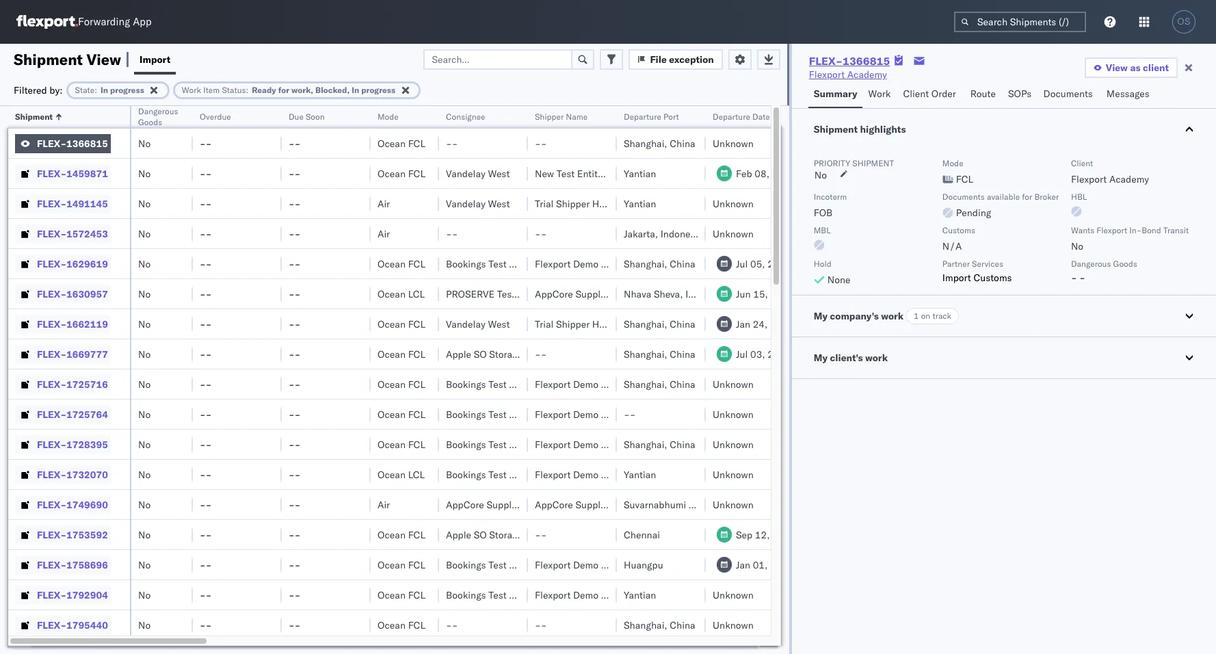 Task type: describe. For each thing, give the bounding box(es) containing it.
15,
[[754, 288, 768, 300]]

2 : from the left
[[246, 85, 249, 95]]

03,
[[751, 348, 766, 360]]

jul for jul 05, 2022 cdt
[[736, 258, 748, 270]]

wants
[[1072, 225, 1095, 235]]

lcl for bookings
[[408, 468, 425, 481]]

shanghai, for flex-1366815
[[624, 137, 668, 150]]

china for flex-1728395
[[670, 438, 696, 451]]

feb
[[736, 167, 753, 180]]

supply left ag
[[487, 499, 517, 511]]

flexport for 1725764
[[535, 408, 571, 421]]

co. for 1732070
[[638, 468, 651, 481]]

no for flex-1758696
[[138, 559, 151, 571]]

departure for departure port
[[624, 112, 662, 122]]

fcl for flex-1753592
[[408, 529, 426, 541]]

no for flex-1795440
[[138, 619, 151, 631]]

demo for 1725764
[[573, 408, 599, 421]]

no for flex-1459871
[[138, 167, 151, 180]]

fcl for flex-1459871
[[408, 167, 426, 180]]

academy inside "client flexport academy incoterm fob"
[[1110, 173, 1150, 185]]

ocean for 1758696
[[378, 559, 406, 571]]

flexport inside wants flexport in-bond transit no
[[1097, 225, 1128, 235]]

mode inside mode button
[[378, 112, 399, 122]]

no for flex-1753592
[[138, 529, 151, 541]]

documents for documents
[[1044, 88, 1093, 100]]

cst for jan 01, 2023 cst
[[797, 559, 815, 571]]

shipper for flex-1728395
[[601, 438, 635, 451]]

flex-1795440
[[37, 619, 108, 631]]

jul 03, 2022 17:00 cdt
[[736, 348, 842, 360]]

transit
[[1164, 225, 1189, 235]]

1 progress from the left
[[110, 85, 144, 95]]

1459871
[[66, 167, 108, 180]]

due
[[289, 112, 304, 122]]

resize handle column header for consignee
[[512, 106, 528, 654]]

1753592
[[66, 529, 108, 541]]

in-
[[1130, 225, 1142, 235]]

ocean fcl for flex-1459871
[[378, 167, 426, 180]]

jun 15, 2022 14:30 cdt
[[736, 288, 845, 300]]

client for order
[[904, 88, 929, 100]]

bond
[[1142, 225, 1162, 235]]

appcore supply ltd for appcore supply ag
[[535, 499, 622, 511]]

file
[[650, 53, 667, 65]]

fcl for flex-1795440
[[408, 619, 426, 631]]

dangerous goods button
[[131, 103, 188, 128]]

0 vertical spatial customs
[[943, 225, 976, 235]]

shipment view
[[14, 50, 121, 69]]

os
[[1178, 16, 1191, 27]]

ocean for 1366815
[[378, 137, 406, 150]]

supply for account
[[576, 288, 606, 300]]

date
[[753, 112, 770, 122]]

1630957
[[66, 288, 108, 300]]

unknown for 1732070
[[713, 468, 754, 481]]

jul for jul 03, 2022 17:00 cdt
[[736, 348, 748, 360]]

flex-1572453
[[37, 228, 108, 240]]

import inside partner services import customs
[[943, 272, 972, 284]]

3 resize handle column header from the left
[[266, 106, 282, 654]]

(do for shanghai, china
[[525, 348, 545, 360]]

appcore supply ag
[[446, 499, 532, 511]]

route
[[971, 88, 996, 100]]

flex- for 'flex-1753592' button
[[37, 529, 66, 541]]

test for flex-1725716
[[489, 378, 507, 390]]

flexport academy link
[[809, 68, 888, 81]]

india
[[686, 288, 707, 300]]

blocked,
[[315, 85, 350, 95]]

apple for shanghai, china
[[446, 348, 472, 360]]

flexport demo shipper co. for 1728395
[[535, 438, 651, 451]]

unknown for 1725716
[[713, 378, 754, 390]]

flex-1572453 button
[[15, 224, 111, 243]]

shanghai, for flex-1629619
[[624, 258, 668, 270]]

ocean fcl for flex-1795440
[[378, 619, 426, 631]]

client order
[[904, 88, 957, 100]]

no for flex-1725764
[[138, 408, 151, 421]]

bookings test consignee for flex-1728395
[[446, 438, 555, 451]]

flex- for flex-1491145 button
[[37, 197, 66, 210]]

order
[[932, 88, 957, 100]]

flex-1792904
[[37, 589, 108, 601]]

forwarding app
[[78, 15, 152, 28]]

flex-1732070 button
[[15, 465, 111, 484]]

departure port button
[[617, 109, 693, 122]]

hector for yantian
[[592, 197, 622, 210]]

demo for 1728395
[[573, 438, 599, 451]]

departure date button
[[706, 109, 850, 122]]

0 vertical spatial 1366815
[[843, 54, 891, 68]]

consignee inside button
[[446, 112, 486, 122]]

so for shanghai, china
[[474, 348, 487, 360]]

flex-1669777
[[37, 348, 108, 360]]

jul 05, 2022 cdt
[[736, 258, 813, 270]]

flexport for 1725716
[[535, 378, 571, 390]]

ocean fcl for flex-1758696
[[378, 559, 426, 571]]

wants flexport in-bond transit no
[[1072, 225, 1189, 253]]

no for flex-1630957
[[138, 288, 151, 300]]

14:30
[[797, 288, 824, 300]]

flex- for flex-1758696 button
[[37, 559, 66, 571]]

flex-1758696
[[37, 559, 108, 571]]

2 vandelay west from the top
[[446, 197, 510, 210]]

proserve
[[446, 288, 495, 300]]

flex-1728395
[[37, 438, 108, 451]]

messages button
[[1102, 81, 1158, 108]]

partner services import customs
[[943, 259, 1013, 284]]

no for flex-1491145
[[138, 197, 151, 210]]

shanghai, china for flex-1728395
[[624, 438, 696, 451]]

shanghai, china for flex-1795440
[[624, 619, 696, 631]]

fcl for flex-1662119
[[408, 318, 426, 330]]

china for flex-1795440
[[670, 619, 696, 631]]

co. for 1725764
[[638, 408, 651, 421]]

ocean fcl for flex-1662119
[[378, 318, 426, 330]]

flex-1753592 button
[[15, 525, 111, 544]]

view as client
[[1106, 62, 1170, 74]]

flex-1728395 button
[[15, 435, 111, 454]]

shipper inside "button"
[[535, 112, 564, 122]]

flex-1669777 button
[[15, 345, 111, 364]]

1 : from the left
[[95, 85, 97, 95]]

flex-1366815 inside button
[[37, 137, 108, 150]]

flexport for 1758696
[[535, 559, 571, 571]]

new test entity 2
[[535, 167, 611, 180]]

my for my client's work
[[814, 352, 828, 364]]

ocean for 1630957
[[378, 288, 406, 300]]

ocean for 1728395
[[378, 438, 406, 451]]

dangerous for dangerous goods
[[138, 106, 178, 116]]

flex-1366815 link
[[809, 54, 891, 68]]

2022 for 12,
[[773, 529, 796, 541]]

jakarta,
[[624, 228, 658, 240]]

shipper for flex-1629619
[[601, 258, 635, 270]]

port
[[664, 112, 679, 122]]

storage for shanghai, china
[[489, 348, 523, 360]]

client's
[[830, 352, 863, 364]]

departure date
[[713, 112, 770, 122]]

filtered
[[14, 84, 47, 96]]

flexport demo shipper co. for 1725764
[[535, 408, 651, 421]]

mode button
[[371, 109, 426, 122]]

05,
[[751, 258, 766, 270]]

ocean for 1753592
[[378, 529, 406, 541]]

2023 for 08,
[[772, 167, 796, 180]]

shipper for flex-1758696
[[601, 559, 635, 571]]

ocean for 1795440
[[378, 619, 406, 631]]

1629619
[[66, 258, 108, 270]]

0 vertical spatial flex-1366815
[[809, 54, 891, 68]]

2023 for 01,
[[771, 559, 794, 571]]

flex-1629619 button
[[15, 254, 111, 273]]

cdt up 'jan 01, 2023 cst'
[[799, 529, 817, 541]]

4 resize handle column header from the left
[[354, 106, 371, 654]]

fob
[[814, 207, 833, 219]]

1 in from the left
[[101, 85, 108, 95]]

ocean for 1669777
[[378, 348, 406, 360]]

view as client button
[[1085, 57, 1178, 78]]

sops button
[[1003, 81, 1038, 108]]

customs inside partner services import customs
[[974, 272, 1013, 284]]

2
[[605, 167, 611, 180]]

trial shipper hector for yantian
[[535, 197, 622, 210]]

fcl for flex-1725764
[[408, 408, 426, 421]]

academy inside flexport academy link
[[848, 68, 888, 81]]

sops
[[1009, 88, 1032, 100]]

flexport inside "client flexport academy incoterm fob"
[[1072, 173, 1107, 185]]

west for feb
[[488, 167, 510, 180]]

1725716
[[66, 378, 108, 390]]

Search Shipments (/) text field
[[955, 12, 1087, 32]]

ocean fcl for flex-1669777
[[378, 348, 426, 360]]

bookings for flex-1728395
[[446, 438, 486, 451]]

test for flex-1792904
[[489, 589, 507, 601]]

co. for 1728395
[[638, 438, 651, 451]]

work,
[[292, 85, 313, 95]]

import inside 'button'
[[140, 53, 171, 65]]

priority
[[814, 158, 851, 168]]

sep 12, 2022 cdt
[[736, 529, 817, 541]]

shanghai, for flex-1795440
[[624, 619, 668, 631]]

flex- up "flexport academy" on the right of the page
[[809, 54, 843, 68]]

broker
[[1035, 192, 1060, 202]]

01,
[[753, 559, 768, 571]]

use) for shanghai, china
[[569, 348, 594, 360]]

flexport demo shipper co. for 1725716
[[535, 378, 651, 390]]

sep
[[736, 529, 753, 541]]

overdue
[[200, 112, 231, 122]]

ag
[[519, 499, 532, 511]]

flexport demo shipper co. for 1629619
[[535, 258, 651, 270]]

documents button
[[1038, 81, 1102, 108]]

mbl
[[814, 225, 831, 235]]

flexport demo shipper co. for 1758696
[[535, 559, 651, 571]]

dangerous goods
[[138, 106, 178, 127]]



Task type: locate. For each thing, give the bounding box(es) containing it.
import
[[140, 53, 171, 65], [943, 272, 972, 284]]

12 ocean fcl from the top
[[378, 619, 426, 631]]

so down proserve
[[474, 348, 487, 360]]

services
[[973, 259, 1004, 269]]

trial down "account"
[[535, 318, 554, 330]]

fcl for flex-1792904
[[408, 589, 426, 601]]

(do down ag
[[525, 529, 545, 541]]

1 vertical spatial for
[[1023, 192, 1033, 202]]

no right 1728395
[[138, 438, 151, 451]]

1 horizontal spatial flex-1366815
[[809, 54, 891, 68]]

ocean fcl for flex-1366815
[[378, 137, 426, 150]]

6 demo from the top
[[573, 559, 599, 571]]

demo for 1629619
[[573, 258, 599, 270]]

track
[[933, 311, 952, 321]]

0 vertical spatial trial
[[535, 197, 554, 210]]

fcl for flex-1669777
[[408, 348, 426, 360]]

flexport demo shipper co. for 1792904
[[535, 589, 651, 601]]

shipment
[[853, 158, 895, 168]]

bookings for flex-1629619
[[446, 258, 486, 270]]

2 jul from the top
[[736, 348, 748, 360]]

ocean for 1732070
[[378, 468, 406, 481]]

for left broker
[[1023, 192, 1033, 202]]

work inside button
[[869, 88, 891, 100]]

3 yantian from the top
[[624, 468, 656, 481]]

ocean lcl for bookings test consignee
[[378, 468, 425, 481]]

2 vertical spatial cst
[[797, 559, 815, 571]]

0 vertical spatial for
[[278, 85, 290, 95]]

2 bookings from the top
[[446, 378, 486, 390]]

supply for ag
[[576, 499, 606, 511]]

1 vertical spatial 1366815
[[66, 137, 108, 150]]

partner
[[943, 259, 970, 269]]

trial shipper hector down "account"
[[535, 318, 622, 330]]

no right 1630957
[[138, 288, 151, 300]]

yantian down "huangpu"
[[624, 589, 656, 601]]

9 unknown from the top
[[713, 589, 754, 601]]

none
[[828, 274, 851, 286]]

flex- for flex-1572453 button
[[37, 228, 66, 240]]

2 in from the left
[[352, 85, 359, 95]]

consignee for flex-1725716
[[509, 378, 555, 390]]

7 ocean fcl from the top
[[378, 408, 426, 421]]

7 ocean from the top
[[378, 378, 406, 390]]

dangerous down wants
[[1072, 259, 1112, 269]]

entity
[[577, 167, 603, 180]]

no for flex-1749690
[[138, 499, 151, 511]]

in right blocked,
[[352, 85, 359, 95]]

1
[[914, 311, 919, 321]]

as
[[1131, 62, 1141, 74]]

state
[[75, 85, 95, 95]]

flex- down the flex-1728395 button
[[37, 468, 66, 481]]

3 unknown from the top
[[713, 228, 754, 240]]

no right 1662119
[[138, 318, 151, 330]]

0 horizontal spatial work
[[182, 85, 201, 95]]

1 horizontal spatial work
[[869, 88, 891, 100]]

work
[[182, 85, 201, 95], [869, 88, 891, 100]]

flex- for flex-1630957 button
[[37, 288, 66, 300]]

2022 right 03,
[[768, 348, 792, 360]]

0 vertical spatial jan
[[736, 318, 751, 330]]

0 vertical spatial import
[[140, 53, 171, 65]]

flex- for flex-1749690 button
[[37, 499, 66, 511]]

flex- for flex-1795440 'button'
[[37, 619, 66, 631]]

0 horizontal spatial departure
[[624, 112, 662, 122]]

0 vertical spatial cst
[[799, 167, 816, 180]]

for left work, on the left of page
[[278, 85, 290, 95]]

0 horizontal spatial flex-1366815
[[37, 137, 108, 150]]

1 vertical spatial mode
[[943, 158, 964, 168]]

lcl
[[408, 288, 425, 300], [408, 468, 425, 481]]

shipment inside button
[[814, 123, 858, 135]]

0 horizontal spatial in
[[101, 85, 108, 95]]

7 demo from the top
[[573, 589, 599, 601]]

1 horizontal spatial view
[[1106, 62, 1128, 74]]

10 ocean from the top
[[378, 468, 406, 481]]

shipment down filtered
[[15, 112, 53, 122]]

2023 right 01,
[[771, 559, 794, 571]]

documents inside button
[[1044, 88, 1093, 100]]

1 resize handle column header from the left
[[114, 106, 130, 654]]

0 horizontal spatial progress
[[110, 85, 144, 95]]

test for flex-1725764
[[489, 408, 507, 421]]

goods down wants flexport in-bond transit no
[[1114, 259, 1138, 269]]

work right client's
[[866, 352, 888, 364]]

shipment up "priority"
[[814, 123, 858, 135]]

1366815 up 1459871
[[66, 137, 108, 150]]

yantian up chennai
[[624, 468, 656, 481]]

3 flexport demo shipper co. from the top
[[535, 408, 651, 421]]

1 vertical spatial so
[[474, 529, 487, 541]]

goods inside the dangerous goods - -
[[1114, 259, 1138, 269]]

shanghai, china for flex-1669777
[[624, 348, 696, 360]]

appcore supply ltd left 'nhava' at the right of page
[[535, 288, 622, 300]]

6 bookings from the top
[[446, 559, 486, 571]]

0 horizontal spatial view
[[87, 50, 121, 69]]

4 ocean from the top
[[378, 288, 406, 300]]

flex- down flex-1491145 button
[[37, 228, 66, 240]]

co. for 1725716
[[638, 378, 651, 390]]

no right 1669777 at the bottom left
[[138, 348, 151, 360]]

jan left 24, on the right of page
[[736, 318, 751, 330]]

2 departure from the left
[[713, 112, 751, 122]]

2 yantian from the top
[[624, 197, 656, 210]]

7 resize handle column header from the left
[[601, 106, 617, 654]]

flex- up the flex-1732070 button
[[37, 438, 66, 451]]

0 vertical spatial shipment
[[14, 50, 83, 69]]

shipper for flex-1792904
[[601, 589, 635, 601]]

ready
[[252, 85, 276, 95]]

flex- down 'flex-1792904' button
[[37, 619, 66, 631]]

so down the appcore supply ag
[[474, 529, 487, 541]]

0 vertical spatial ocean lcl
[[378, 288, 425, 300]]

goods inside dangerous goods
[[138, 117, 162, 127]]

co. for 1792904
[[638, 589, 651, 601]]

6 shanghai, china from the top
[[624, 438, 696, 451]]

2023 for 24,
[[771, 318, 794, 330]]

customs down services in the right of the page
[[974, 272, 1013, 284]]

no right 1753592 at the bottom of the page
[[138, 529, 151, 541]]

1 jul from the top
[[736, 258, 748, 270]]

my down 14:30
[[814, 310, 828, 322]]

1572453
[[66, 228, 108, 240]]

8 unknown from the top
[[713, 499, 754, 511]]

appcore supply ltd right ag
[[535, 499, 622, 511]]

4 co. from the top
[[638, 438, 651, 451]]

0 vertical spatial work
[[882, 310, 904, 322]]

1 vertical spatial documents
[[943, 192, 985, 202]]

unknown for 1572453
[[713, 228, 754, 240]]

pending
[[957, 207, 992, 219]]

1 vertical spatial academy
[[1110, 173, 1150, 185]]

2022 for 05,
[[768, 258, 792, 270]]

1 vertical spatial flex-1366815
[[37, 137, 108, 150]]

co.
[[638, 258, 651, 270], [638, 378, 651, 390], [638, 408, 651, 421], [638, 438, 651, 451], [638, 468, 651, 481], [638, 559, 651, 571], [638, 589, 651, 601]]

2 demo from the top
[[573, 378, 599, 390]]

2 flexport demo shipper co. from the top
[[535, 378, 651, 390]]

ocean fcl for flex-1728395
[[378, 438, 426, 451]]

for
[[278, 85, 290, 95], [1023, 192, 1033, 202]]

1 vertical spatial vandelay west
[[446, 197, 510, 210]]

0 vertical spatial storage
[[489, 348, 523, 360]]

documents up pending
[[943, 192, 985, 202]]

24,
[[753, 318, 768, 330]]

progress up dangerous goods
[[110, 85, 144, 95]]

test
[[557, 167, 575, 180], [489, 258, 507, 270], [497, 288, 515, 300], [489, 378, 507, 390], [489, 408, 507, 421], [489, 438, 507, 451], [489, 468, 507, 481], [489, 559, 507, 571], [489, 589, 507, 601]]

0 vertical spatial apple
[[446, 348, 472, 360]]

1 vertical spatial vandelay
[[446, 197, 486, 210]]

fcl for flex-1629619
[[408, 258, 426, 270]]

0 horizontal spatial goods
[[138, 117, 162, 127]]

departure inside departure date button
[[713, 112, 751, 122]]

1 vertical spatial dangerous
[[1072, 259, 1112, 269]]

1 vertical spatial lcl
[[408, 468, 425, 481]]

flex- down flex-1662119 'button' on the left of page
[[37, 348, 66, 360]]

flex- down flex-1725716 button
[[37, 408, 66, 421]]

jan 24, 2023 cst
[[736, 318, 815, 330]]

my company's work
[[814, 310, 904, 322]]

1732070
[[66, 468, 108, 481]]

0 vertical spatial dangerous
[[138, 106, 178, 116]]

2 shanghai, china from the top
[[624, 258, 696, 270]]

3 demo from the top
[[573, 408, 599, 421]]

2022 right '15,'
[[771, 288, 795, 300]]

1 vertical spatial trial
[[535, 318, 554, 330]]

appcore
[[535, 288, 573, 300], [446, 499, 484, 511], [535, 499, 573, 511]]

client for flexport
[[1072, 158, 1094, 168]]

5 co. from the top
[[638, 468, 651, 481]]

supply right ag
[[576, 499, 606, 511]]

7 shanghai, china from the top
[[624, 619, 696, 631]]

shanghai, china for flex-1629619
[[624, 258, 696, 270]]

: left "ready"
[[246, 85, 249, 95]]

shipment for shipment
[[15, 112, 53, 122]]

2 vertical spatial vandelay west
[[446, 318, 510, 330]]

7 china from the top
[[670, 619, 696, 631]]

1 horizontal spatial dangerous
[[1072, 259, 1112, 269]]

1 vertical spatial client
[[1072, 158, 1094, 168]]

no right 1795440
[[138, 619, 151, 631]]

2 co. from the top
[[638, 378, 651, 390]]

1 vertical spatial use)
[[569, 529, 594, 541]]

flex-1662119 button
[[15, 314, 111, 334]]

1795440
[[66, 619, 108, 631]]

2022 for 03,
[[768, 348, 792, 360]]

cst up '17:00'
[[797, 318, 815, 330]]

1 vertical spatial cst
[[797, 318, 815, 330]]

1 ocean fcl from the top
[[378, 137, 426, 150]]

state : in progress
[[75, 85, 144, 95]]

--
[[200, 137, 212, 150], [289, 137, 301, 150], [446, 137, 458, 150], [535, 137, 547, 150], [200, 167, 212, 180], [289, 167, 301, 180], [200, 197, 212, 210], [289, 197, 301, 210], [200, 228, 212, 240], [289, 228, 301, 240], [446, 228, 458, 240], [535, 228, 547, 240], [200, 258, 212, 270], [289, 258, 301, 270], [200, 288, 212, 300], [289, 288, 301, 300], [200, 318, 212, 330], [289, 318, 301, 330], [200, 348, 212, 360], [289, 348, 301, 360], [535, 348, 547, 360], [200, 378, 212, 390], [289, 378, 301, 390], [200, 408, 212, 421], [289, 408, 301, 421], [624, 408, 636, 421], [200, 438, 212, 451], [289, 438, 301, 451], [200, 468, 212, 481], [289, 468, 301, 481], [200, 499, 212, 511], [289, 499, 301, 511], [200, 529, 212, 541], [289, 529, 301, 541], [535, 529, 547, 541], [200, 559, 212, 571], [289, 559, 301, 571], [200, 589, 212, 601], [289, 589, 301, 601], [200, 619, 212, 631], [289, 619, 301, 631], [446, 619, 458, 631], [535, 619, 547, 631]]

cdt right '17:00'
[[824, 348, 842, 360]]

flex-1725764
[[37, 408, 108, 421]]

0 vertical spatial trial shipper hector
[[535, 197, 622, 210]]

shanghai, for flex-1728395
[[624, 438, 668, 451]]

flex- for the flex-1728395 button
[[37, 438, 66, 451]]

import down the partner
[[943, 272, 972, 284]]

1 horizontal spatial departure
[[713, 112, 751, 122]]

yantian right 2
[[624, 167, 656, 180]]

1 jan from the top
[[736, 318, 751, 330]]

by:
[[49, 84, 63, 96]]

appcore for appcore supply ag
[[535, 499, 573, 511]]

vandelay west
[[446, 167, 510, 180], [446, 197, 510, 210], [446, 318, 510, 330]]

storage down the appcore supply ag
[[489, 529, 523, 541]]

0 horizontal spatial for
[[278, 85, 290, 95]]

test for flex-1728395
[[489, 438, 507, 451]]

yantian for flex-1459871
[[624, 167, 656, 180]]

academy down flex-1366815 link
[[848, 68, 888, 81]]

cst up incoterm
[[799, 167, 816, 180]]

1 vertical spatial air
[[378, 228, 390, 240]]

5 flexport demo shipper co. from the top
[[535, 468, 651, 481]]

2 air from the top
[[378, 228, 390, 240]]

2 hector from the top
[[592, 318, 622, 330]]

shanghai, china for flex-1662119
[[624, 318, 696, 330]]

flexport for 1792904
[[535, 589, 571, 601]]

7 bookings from the top
[[446, 589, 486, 601]]

8 ocean from the top
[[378, 408, 406, 421]]

2 ocean from the top
[[378, 167, 406, 180]]

1 appcore supply ltd from the top
[[535, 288, 622, 300]]

client left order
[[904, 88, 929, 100]]

1 horizontal spatial documents
[[1044, 88, 1093, 100]]

no for flex-1725716
[[138, 378, 151, 390]]

ocean for 1662119
[[378, 318, 406, 330]]

1 vertical spatial ltd
[[608, 499, 622, 511]]

cdt down none
[[826, 288, 845, 300]]

5 bookings from the top
[[446, 468, 486, 481]]

2 appcore supply ltd from the top
[[535, 499, 622, 511]]

view up state : in progress
[[87, 50, 121, 69]]

flex-1792904 button
[[15, 585, 111, 605]]

0 horizontal spatial :
[[95, 85, 97, 95]]

3 ocean fcl from the top
[[378, 258, 426, 270]]

2 use) from the top
[[569, 529, 594, 541]]

messages
[[1107, 88, 1150, 100]]

cdt left the 'hold'
[[794, 258, 813, 270]]

1 vertical spatial my
[[814, 352, 828, 364]]

storage
[[489, 348, 523, 360], [489, 529, 523, 541]]

bookings for flex-1725716
[[446, 378, 486, 390]]

3 vandelay west from the top
[[446, 318, 510, 330]]

0 vertical spatial apple so storage (do not use)
[[446, 348, 594, 360]]

status
[[222, 85, 246, 95]]

no inside wants flexport in-bond transit no
[[1072, 240, 1084, 253]]

1 vertical spatial 2023
[[771, 318, 794, 330]]

no right 1725716 on the left of page
[[138, 378, 151, 390]]

departure inside button
[[624, 112, 662, 122]]

proserve test account
[[446, 288, 554, 300]]

5 unknown from the top
[[713, 408, 754, 421]]

8 resize handle column header from the left
[[690, 106, 706, 654]]

1 vertical spatial apple so storage (do not use)
[[446, 529, 594, 541]]

flex- down flex-1630957 button
[[37, 318, 66, 330]]

goods for dangerous goods
[[138, 117, 162, 127]]

flex-1725716
[[37, 378, 108, 390]]

1366815 inside button
[[66, 137, 108, 150]]

view left as
[[1106, 62, 1128, 74]]

2 (do from the top
[[525, 529, 545, 541]]

dangerous for dangerous goods - -
[[1072, 259, 1112, 269]]

4 yantian from the top
[[624, 589, 656, 601]]

shipment up by:
[[14, 50, 83, 69]]

1 vertical spatial storage
[[489, 529, 523, 541]]

2023 right 24, on the right of page
[[771, 318, 794, 330]]

documents right sops button
[[1044, 88, 1093, 100]]

17:00
[[794, 348, 821, 360]]

7 bookings test consignee from the top
[[446, 589, 555, 601]]

1 horizontal spatial progress
[[361, 85, 396, 95]]

1 horizontal spatial academy
[[1110, 173, 1150, 185]]

client inside button
[[904, 88, 929, 100]]

jul left 05,
[[736, 258, 748, 270]]

2022 right 05,
[[768, 258, 792, 270]]

0 vertical spatial my
[[814, 310, 828, 322]]

1 hector from the top
[[592, 197, 622, 210]]

import down app
[[140, 53, 171, 65]]

2 vertical spatial vandelay
[[446, 318, 486, 330]]

0 horizontal spatial 1366815
[[66, 137, 108, 150]]

flex-1491145
[[37, 197, 108, 210]]

1 vertical spatial (do
[[525, 529, 545, 541]]

no down wants
[[1072, 240, 1084, 253]]

no right 1792904
[[138, 589, 151, 601]]

flex- inside 'button'
[[37, 318, 66, 330]]

work left item at the top left
[[182, 85, 201, 95]]

hold
[[814, 259, 832, 269]]

flex- down flex-1572453 button
[[37, 258, 66, 270]]

0 vertical spatial academy
[[848, 68, 888, 81]]

1 vertical spatial goods
[[1114, 259, 1138, 269]]

client
[[1144, 62, 1170, 74]]

4 unknown from the top
[[713, 378, 754, 390]]

departure port
[[624, 112, 679, 122]]

0 horizontal spatial mode
[[378, 112, 399, 122]]

flex-1662119
[[37, 318, 108, 330]]

not for shanghai, china
[[547, 348, 567, 360]]

flexport
[[809, 68, 845, 81], [1072, 173, 1107, 185], [1097, 225, 1128, 235], [535, 258, 571, 270], [535, 378, 571, 390], [535, 408, 571, 421], [535, 438, 571, 451], [535, 468, 571, 481], [535, 559, 571, 571], [535, 589, 571, 601]]

3 vandelay from the top
[[446, 318, 486, 330]]

3 ocean from the top
[[378, 258, 406, 270]]

2 vertical spatial west
[[488, 318, 510, 330]]

4 shanghai, china from the top
[[624, 348, 696, 360]]

0 vertical spatial vandelay west
[[446, 167, 510, 180]]

1 lcl from the top
[[408, 288, 425, 300]]

china for flex-1366815
[[670, 137, 696, 150]]

account
[[518, 288, 554, 300]]

flex-1366815 up "flexport academy" on the right of the page
[[809, 54, 891, 68]]

1 vertical spatial shipment
[[15, 112, 53, 122]]

dangerous goods - -
[[1072, 259, 1138, 284]]

flex-1749690 button
[[15, 495, 111, 514]]

1 horizontal spatial in
[[352, 85, 359, 95]]

Search... text field
[[424, 49, 573, 69]]

1662119
[[66, 318, 108, 330]]

no right 1725764
[[138, 408, 151, 421]]

0 vertical spatial vandelay
[[446, 167, 486, 180]]

demo for 1758696
[[573, 559, 599, 571]]

7 shanghai, from the top
[[624, 619, 668, 631]]

client up hbl
[[1072, 158, 1094, 168]]

0 horizontal spatial import
[[140, 53, 171, 65]]

flex- up flex-1725764 button
[[37, 378, 66, 390]]

resize handle column header
[[114, 106, 130, 654], [177, 106, 193, 654], [266, 106, 282, 654], [354, 106, 371, 654], [423, 106, 439, 654], [512, 106, 528, 654], [601, 106, 617, 654], [690, 106, 706, 654]]

6 resize handle column header from the left
[[512, 106, 528, 654]]

apple so storage (do not use) down ag
[[446, 529, 594, 541]]

work left 1
[[882, 310, 904, 322]]

ocean for 1459871
[[378, 167, 406, 180]]

flex- inside 'button'
[[37, 619, 66, 631]]

0 horizontal spatial dangerous
[[138, 106, 178, 116]]

0 vertical spatial appcore supply ltd
[[535, 288, 622, 300]]

client inside "client flexport academy incoterm fob"
[[1072, 158, 1094, 168]]

flex- down shipment button
[[37, 137, 66, 150]]

1 apple so storage (do not use) from the top
[[446, 348, 594, 360]]

no right 1572453
[[138, 228, 151, 240]]

resize handle column header for dangerous goods
[[177, 106, 193, 654]]

cst for jan 24, 2023 cst
[[797, 318, 815, 330]]

china for flex-1629619
[[670, 258, 696, 270]]

0 vertical spatial west
[[488, 167, 510, 180]]

vandelay west for feb 08, 2023 cst
[[446, 167, 510, 180]]

1 horizontal spatial goods
[[1114, 259, 1138, 269]]

flex-1795440 button
[[15, 616, 111, 635]]

1 china from the top
[[670, 137, 696, 150]]

my for my company's work
[[814, 310, 828, 322]]

flex- down flex-1749690 button
[[37, 529, 66, 541]]

name
[[566, 112, 588, 122]]

shipper name
[[535, 112, 588, 122]]

6 ocean from the top
[[378, 348, 406, 360]]

jan
[[736, 318, 751, 330], [736, 559, 751, 571]]

no right 1629619
[[138, 258, 151, 270]]

my inside "button"
[[814, 352, 828, 364]]

incoterm
[[814, 192, 847, 202]]

1669777
[[66, 348, 108, 360]]

bookings test consignee for flex-1732070
[[446, 468, 555, 481]]

0 vertical spatial mode
[[378, 112, 399, 122]]

4 shanghai, from the top
[[624, 348, 668, 360]]

2 ocean lcl from the top
[[378, 468, 425, 481]]

4 demo from the top
[[573, 438, 599, 451]]

shanghai, china for flex-1366815
[[624, 137, 696, 150]]

supply left 'nhava' at the right of page
[[576, 288, 606, 300]]

1 west from the top
[[488, 167, 510, 180]]

11 ocean from the top
[[378, 529, 406, 541]]

0 vertical spatial ltd
[[608, 288, 622, 300]]

no right 1459871
[[138, 167, 151, 180]]

forwarding
[[78, 15, 130, 28]]

dangerous down import 'button'
[[138, 106, 178, 116]]

3 shanghai, from the top
[[624, 318, 668, 330]]

1 vertical spatial import
[[943, 272, 972, 284]]

no for flex-1572453
[[138, 228, 151, 240]]

trial down new
[[535, 197, 554, 210]]

academy
[[848, 68, 888, 81], [1110, 173, 1150, 185]]

view inside button
[[1106, 62, 1128, 74]]

1 vertical spatial jan
[[736, 559, 751, 571]]

1 vertical spatial customs
[[974, 272, 1013, 284]]

1 vertical spatial work
[[866, 352, 888, 364]]

2 ltd from the top
[[608, 499, 622, 511]]

0 vertical spatial air
[[378, 197, 390, 210]]

2022
[[768, 258, 792, 270], [771, 288, 795, 300], [768, 348, 792, 360], [773, 529, 796, 541]]

academy up "in-"
[[1110, 173, 1150, 185]]

1 air from the top
[[378, 197, 390, 210]]

1 co. from the top
[[638, 258, 651, 270]]

fcl for flex-1725716
[[408, 378, 426, 390]]

yantian up jakarta,
[[624, 197, 656, 210]]

0 horizontal spatial academy
[[848, 68, 888, 81]]

shipper name button
[[528, 109, 604, 122]]

1 horizontal spatial for
[[1023, 192, 1033, 202]]

2 not from the top
[[547, 529, 567, 541]]

2 ocean fcl from the top
[[378, 167, 426, 180]]

storage down proserve test account
[[489, 348, 523, 360]]

1 ocean lcl from the top
[[378, 288, 425, 300]]

co. for 1629619
[[638, 258, 651, 270]]

0 vertical spatial (do
[[525, 348, 545, 360]]

1 vertical spatial west
[[488, 197, 510, 210]]

dangerous inside 'dangerous goods' button
[[138, 106, 178, 116]]

use)
[[569, 348, 594, 360], [569, 529, 594, 541]]

14 ocean from the top
[[378, 619, 406, 631]]

2 west from the top
[[488, 197, 510, 210]]

customs n/a
[[943, 225, 976, 253]]

4 china from the top
[[670, 348, 696, 360]]

1 trial from the top
[[535, 197, 554, 210]]

jan for jan 01, 2023 cst
[[736, 559, 751, 571]]

demo for 1792904
[[573, 589, 599, 601]]

: right by:
[[95, 85, 97, 95]]

2 progress from the left
[[361, 85, 396, 95]]

shanghai, for flex-1725716
[[624, 378, 668, 390]]

0 vertical spatial hector
[[592, 197, 622, 210]]

work button
[[863, 81, 898, 108]]

4 bookings from the top
[[446, 438, 486, 451]]

shipment button
[[8, 109, 116, 122]]

0 horizontal spatial documents
[[943, 192, 985, 202]]

2 vertical spatial 2023
[[771, 559, 794, 571]]

flex-1630957 button
[[15, 284, 111, 304]]

ocean fcl for flex-1725764
[[378, 408, 426, 421]]

0 horizontal spatial client
[[904, 88, 929, 100]]

2023 right 08,
[[772, 167, 796, 180]]

bookings for flex-1792904
[[446, 589, 486, 601]]

shipment for shipment view
[[14, 50, 83, 69]]

0 vertical spatial lcl
[[408, 288, 425, 300]]

0 vertical spatial 2023
[[772, 167, 796, 180]]

ocean fcl for flex-1792904
[[378, 589, 426, 601]]

work inside "button"
[[866, 352, 888, 364]]

2022 right 12,
[[773, 529, 796, 541]]

apple down proserve
[[446, 348, 472, 360]]

trial for yantian
[[535, 197, 554, 210]]

7 unknown from the top
[[713, 468, 754, 481]]

flex-1725716 button
[[15, 375, 111, 394]]

bookings test consignee for flex-1758696
[[446, 559, 555, 571]]

6 bookings test consignee from the top
[[446, 559, 555, 571]]

no down dangerous goods
[[138, 137, 151, 150]]

2 apple from the top
[[446, 529, 472, 541]]

apple
[[446, 348, 472, 360], [446, 529, 472, 541]]

departure left date
[[713, 112, 751, 122]]

0 vertical spatial jul
[[736, 258, 748, 270]]

so
[[474, 348, 487, 360], [474, 529, 487, 541]]

chennai
[[624, 529, 660, 541]]

flexport. image
[[16, 15, 78, 29]]

shanghai, china for flex-1725716
[[624, 378, 696, 390]]

shipper for flex-1725716
[[601, 378, 635, 390]]

0 vertical spatial use)
[[569, 348, 594, 360]]

unknown
[[713, 137, 754, 150], [713, 197, 754, 210], [713, 228, 754, 240], [713, 378, 754, 390], [713, 408, 754, 421], [713, 438, 754, 451], [713, 468, 754, 481], [713, 499, 754, 511], [713, 589, 754, 601], [713, 619, 754, 631]]

flex- for the flex-1732070 button
[[37, 468, 66, 481]]

5 shanghai, from the top
[[624, 378, 668, 390]]

flex- for flex-1725716 button
[[37, 378, 66, 390]]

shipper
[[535, 112, 564, 122], [556, 197, 590, 210], [601, 258, 635, 270], [556, 318, 590, 330], [601, 378, 635, 390], [601, 408, 635, 421], [601, 438, 635, 451], [601, 468, 635, 481], [601, 559, 635, 571], [601, 589, 635, 601]]

china for flex-1725716
[[670, 378, 696, 390]]

6 ocean fcl from the top
[[378, 378, 426, 390]]

5 ocean from the top
[[378, 318, 406, 330]]

flex- down the flex-1732070 button
[[37, 499, 66, 511]]

test for flex-1630957
[[497, 288, 515, 300]]

my
[[814, 310, 828, 322], [814, 352, 828, 364]]

no right 1749690
[[138, 499, 151, 511]]

unknown for 1491145
[[713, 197, 754, 210]]

shipment highlights button
[[792, 109, 1217, 150]]

apple for chennai
[[446, 529, 472, 541]]

1 horizontal spatial mode
[[943, 158, 964, 168]]

dangerous inside the dangerous goods - -
[[1072, 259, 1112, 269]]

1 vertical spatial not
[[547, 529, 567, 541]]

no for flex-1366815
[[138, 137, 151, 150]]

6 unknown from the top
[[713, 438, 754, 451]]

shipment inside button
[[15, 112, 53, 122]]

no for flex-1728395
[[138, 438, 151, 451]]

7 flexport demo shipper co. from the top
[[535, 589, 651, 601]]

departure for departure date
[[713, 112, 751, 122]]

2 shanghai, from the top
[[624, 258, 668, 270]]

goods down state : in progress
[[138, 117, 162, 127]]

0 vertical spatial client
[[904, 88, 929, 100]]

0 vertical spatial goods
[[138, 117, 162, 127]]

cst for feb 08, 2023 cst
[[799, 167, 816, 180]]

0 vertical spatial documents
[[1044, 88, 1093, 100]]

11 ocean fcl from the top
[[378, 589, 426, 601]]

1 shanghai, china from the top
[[624, 137, 696, 150]]

2 trial shipper hector from the top
[[535, 318, 622, 330]]

1 vertical spatial appcore supply ltd
[[535, 499, 622, 511]]

client
[[904, 88, 929, 100], [1072, 158, 1094, 168]]

10 unknown from the top
[[713, 619, 754, 631]]

1491145
[[66, 197, 108, 210]]

no down "priority"
[[815, 169, 827, 181]]

2 vandelay from the top
[[446, 197, 486, 210]]

not
[[547, 348, 567, 360], [547, 529, 567, 541]]

air for --
[[378, 228, 390, 240]]

5 demo from the top
[[573, 468, 599, 481]]

1 horizontal spatial import
[[943, 272, 972, 284]]

5 china from the top
[[670, 378, 696, 390]]

documents
[[1044, 88, 1093, 100], [943, 192, 985, 202]]

jan left 01,
[[736, 559, 751, 571]]

1 vertical spatial hector
[[592, 318, 622, 330]]

flex- up flex-1491145 button
[[37, 167, 66, 180]]

1 departure from the left
[[624, 112, 662, 122]]

sheva,
[[654, 288, 683, 300]]

flex- up flex-1662119 'button' on the left of page
[[37, 288, 66, 300]]

china for flex-1669777
[[670, 348, 696, 360]]

documents for documents available for broker
[[943, 192, 985, 202]]

resize handle column header for shipper name
[[601, 106, 617, 654]]

ocean fcl for flex-1629619
[[378, 258, 426, 270]]

forwarding app link
[[16, 15, 152, 29]]

flex- up flex-1572453 button
[[37, 197, 66, 210]]

cst down "sep 12, 2022 cdt"
[[797, 559, 815, 571]]

customs up n/a at the top of page
[[943, 225, 976, 235]]

appcore supply ltd
[[535, 288, 622, 300], [535, 499, 622, 511]]

no for flex-1669777
[[138, 348, 151, 360]]

mode
[[378, 112, 399, 122], [943, 158, 964, 168]]

unknown for 1366815
[[713, 137, 754, 150]]

china for flex-1662119
[[670, 318, 696, 330]]



Task type: vqa. For each thing, say whether or not it's contained in the screenshot.
FCL related to FLEX-1366815
yes



